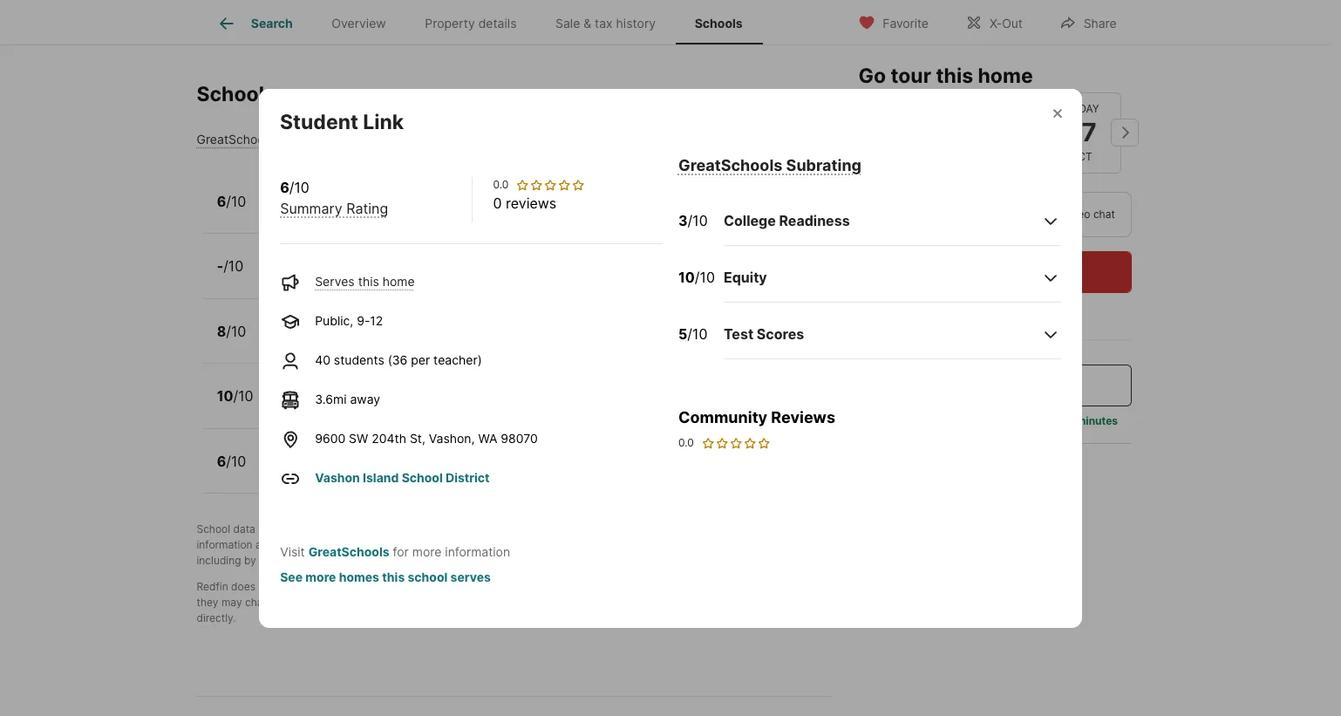 Task type: vqa. For each thing, say whether or not it's contained in the screenshot.
cancel
yes



Task type: locate. For each thing, give the bounding box(es) containing it.
more right see
[[306, 569, 336, 584]]

serves
[[360, 204, 400, 219], [347, 269, 386, 284], [315, 273, 355, 288], [342, 334, 382, 349], [348, 399, 387, 414], [348, 464, 387, 479]]

• up the vashon,
[[451, 399, 458, 414]]

rating up 6 /10 summary rating
[[336, 131, 372, 146]]

9- inside vashon island high school public, 9-12 • serves this home • 3.6mi
[[308, 399, 321, 414]]

as inside ", a nonprofit organization. redfin recommends buyers and renters use greatschools information and ratings as a"
[[314, 538, 325, 551]]

12 down 'serves this home'
[[370, 313, 383, 328]]

/10 inside - /10 public, k-12 • serves this home • 3.7mi
[[223, 257, 244, 275]]

0 vertical spatial student
[[280, 109, 358, 134]]

1 vertical spatial 10 /10
[[217, 387, 253, 405]]

9- inside student link public, 9-12 • serves this home • 3.6mi
[[308, 464, 321, 479]]

2 vertical spatial a
[[739, 580, 745, 593]]

1 vertical spatial rating 0.0 out of 5 element
[[701, 436, 771, 450]]

home up mcmurray middle school public, 6-8 • serves this home • 3.3mi
[[383, 273, 415, 288]]

rating right prek-
[[346, 199, 388, 217]]

island inside student link dialog
[[363, 470, 399, 485]]

/10 left mcmurray
[[226, 322, 246, 340]]

0 vertical spatial 3.3mi
[[474, 204, 506, 219]]

1 horizontal spatial their
[[633, 538, 656, 551]]

tour right schedule
[[1014, 263, 1042, 280]]

overview tab
[[312, 3, 406, 44]]

0 horizontal spatial 5
[[339, 204, 346, 219]]

island for school
[[363, 470, 399, 485]]

0 vertical spatial island
[[320, 380, 362, 397]]

1 vertical spatial 3.3mi
[[456, 334, 488, 349]]

homes
[[339, 569, 379, 584]]

9-
[[357, 313, 370, 328], [308, 399, 321, 414], [308, 464, 321, 479]]

public, 9-12
[[315, 313, 383, 328]]

1 vertical spatial summary
[[280, 199, 342, 217]]

information inside ", a nonprofit organization. redfin recommends buyers and renters use greatschools information and ratings as a"
[[197, 538, 253, 551]]

public, left 3.6mi away
[[266, 399, 304, 414]]

their down buyers
[[633, 538, 656, 551]]

1 horizontal spatial 8
[[321, 334, 328, 349]]

0 vertical spatial as
[[314, 538, 325, 551]]

school down per
[[400, 380, 447, 397]]

10 /10 left equity
[[679, 269, 715, 286]]

1 horizontal spatial by
[[316, 523, 328, 536]]

schedule
[[948, 263, 1011, 280]]

2 6 /10 from the top
[[217, 452, 246, 470]]

a
[[403, 523, 409, 536], [328, 538, 334, 551], [739, 580, 745, 593]]

tour inside schedule tour button
[[1014, 263, 1042, 280]]

tour via video chat
[[1021, 207, 1115, 220]]

1 vertical spatial to
[[669, 580, 679, 593]]

2 vertical spatial 9-
[[308, 464, 321, 479]]

1 horizontal spatial information
[[445, 544, 510, 559]]

None button
[[869, 91, 949, 174], [956, 92, 1035, 173], [1042, 92, 1121, 173], [869, 91, 949, 174], [956, 92, 1035, 173], [1042, 92, 1121, 173]]

rating 0.0 out of 5 element down community
[[701, 436, 771, 450]]

chautauqua
[[266, 185, 349, 202]]

0 vertical spatial schools
[[695, 16, 743, 31]]

a left reference
[[739, 580, 745, 593]]

student
[[280, 109, 358, 134], [266, 445, 320, 462]]

and down ,
[[387, 538, 406, 551]]

are up enrollment
[[604, 580, 619, 593]]

5
[[339, 204, 346, 219], [679, 325, 688, 343]]

student link element
[[280, 89, 425, 135]]

by
[[316, 523, 328, 536], [244, 554, 256, 567]]

1 vertical spatial not
[[325, 596, 341, 609]]

1 6 /10 from the top
[[217, 192, 246, 210]]

0 horizontal spatial the
[[374, 554, 390, 567]]

this down "elementary"
[[403, 204, 424, 219]]

0 vertical spatial rating
[[336, 131, 372, 146]]

0.0 up the 0
[[493, 178, 509, 191]]

0 vertical spatial 10 /10
[[679, 269, 715, 286]]

0 horizontal spatial their
[[452, 538, 475, 551]]

redfin up they
[[197, 580, 228, 593]]

verify
[[496, 596, 524, 609]]

0 vertical spatial 6 /10
[[217, 192, 246, 210]]

0 vertical spatial to
[[567, 538, 577, 551]]

the down used
[[707, 596, 723, 609]]

1 horizontal spatial be
[[682, 580, 695, 593]]

12 inside student link public, 9-12 • serves this home • 3.6mi
[[321, 464, 334, 479]]

public, left k-
[[266, 269, 304, 284]]

vashon for high
[[266, 380, 317, 397]]

by right provided
[[316, 523, 328, 536]]

1 vertical spatial by
[[244, 554, 256, 567]]

1 horizontal spatial 10 /10
[[679, 269, 715, 286]]

district
[[762, 596, 796, 609]]

or inside first step, and conduct their own investigation to determine their desired schools or school districts, including by contacting and visiting the schools themselves.
[[739, 538, 749, 551]]

school inside vashon island high school public, 9-12 • serves this home • 3.6mi
[[400, 380, 447, 397]]

link for student link
[[363, 109, 404, 134]]

0 vertical spatial the
[[374, 554, 390, 567]]

be
[[682, 580, 695, 593], [416, 596, 429, 609]]

3.7mi
[[460, 269, 491, 284]]

details
[[479, 16, 517, 31]]

to inside school service boundaries are intended to be used as a reference only; they may change and are not
[[669, 580, 679, 593]]

directly.
[[197, 612, 236, 625]]

public, up 6-
[[315, 313, 353, 328]]

school down service
[[527, 596, 559, 609]]

information up including
[[197, 538, 253, 551]]

greatschools
[[197, 131, 274, 146], [679, 156, 783, 174], [331, 523, 397, 536], [745, 523, 812, 536], [308, 544, 390, 559]]

12 inside vashon island high school public, 9-12 • serves this home • 3.6mi
[[321, 399, 334, 414]]

0 horizontal spatial more
[[306, 569, 336, 584]]

as
[[314, 538, 325, 551], [725, 580, 736, 593]]

0 vertical spatial schools
[[698, 538, 736, 551]]

this down high on the left of page
[[391, 399, 412, 414]]

wa
[[478, 430, 497, 445]]

/10 left equity
[[695, 269, 715, 286]]

summary up k-
[[280, 199, 342, 217]]

1 horizontal spatial tour
[[1014, 263, 1042, 280]]

1 horizontal spatial 0.0
[[679, 436, 694, 449]]

redfin
[[527, 523, 558, 536], [197, 580, 228, 593]]

0 horizontal spatial as
[[314, 538, 325, 551]]

/10 up 8 /10
[[223, 257, 244, 275]]

3.6mi inside vashon island high school public, 9-12 • serves this home • 3.6mi
[[461, 399, 493, 414]]

/10 left test on the top
[[688, 325, 708, 343]]

serves inside chautauqua elementary school public, prek-5 • serves this home • 3.3mi
[[360, 204, 400, 219]]

,
[[397, 523, 400, 536]]

link inside student link element
[[363, 109, 404, 134]]

their up themselves.
[[452, 538, 475, 551]]

1 horizontal spatial schools
[[698, 538, 736, 551]]

to inside guaranteed to be accurate. to verify school enrollment eligibility, contact the school district directly.
[[403, 596, 413, 609]]

school left districts, in the right of the page
[[752, 538, 785, 551]]

redfin up investigation
[[527, 523, 558, 536]]

27
[[1066, 117, 1097, 147]]

2 horizontal spatial to
[[669, 580, 679, 593]]

0 horizontal spatial a
[[328, 538, 334, 551]]

1 horizontal spatial or
[[739, 538, 749, 551]]

• down the vashon,
[[451, 464, 458, 479]]

school left the 0
[[434, 185, 481, 202]]

0 horizontal spatial 0.0
[[493, 178, 509, 191]]

6
[[280, 178, 289, 196], [217, 192, 226, 210], [217, 452, 226, 470]]

search link
[[216, 13, 293, 34]]

6 inside 6 /10 summary rating
[[280, 178, 289, 196]]

0 vertical spatial rating 0.0 out of 5 element
[[516, 178, 586, 191]]

9- down 9600
[[308, 464, 321, 479]]

0 vertical spatial more
[[412, 544, 442, 559]]

link inside student link public, 9-12 • serves this home • 3.6mi
[[323, 445, 352, 462]]

districts,
[[788, 538, 830, 551]]

vashon island school district
[[315, 470, 490, 485]]

8 up 40
[[321, 334, 328, 349]]

guarantee
[[334, 580, 384, 593]]

1 vertical spatial 0.0
[[679, 436, 694, 449]]

school down conduct
[[408, 569, 448, 584]]

home inside mcmurray middle school public, 6-8 • serves this home • 3.3mi
[[410, 334, 442, 349]]

• left 3.7mi
[[450, 269, 457, 284]]

3.6mi away
[[315, 391, 380, 406]]

vashon down 9600
[[315, 470, 360, 485]]

student inside dialog
[[280, 109, 358, 134]]

or down use on the right
[[739, 538, 749, 551]]

public, inside student link public, 9-12 • serves this home • 3.6mi
[[266, 464, 304, 479]]

3.6mi down "wa"
[[461, 464, 493, 479]]

2 their from the left
[[633, 538, 656, 551]]

1 vertical spatial 9-
[[308, 399, 321, 414]]

0 vertical spatial tour
[[891, 63, 932, 87]]

0 horizontal spatial to
[[403, 596, 413, 609]]

1 vertical spatial the
[[707, 596, 723, 609]]

1 vertical spatial 5
[[679, 325, 688, 343]]

this inside mcmurray middle school public, 6-8 • serves this home • 3.3mi
[[385, 334, 406, 349]]

to down "recommends"
[[567, 538, 577, 551]]

1 vertical spatial be
[[416, 596, 429, 609]]

3.3mi inside mcmurray middle school public, 6-8 • serves this home • 3.3mi
[[456, 334, 488, 349]]

eligibility,
[[617, 596, 663, 609]]

to
[[567, 538, 577, 551], [669, 580, 679, 593], [403, 596, 413, 609]]

serves inside student link dialog
[[315, 273, 355, 288]]

this
[[936, 63, 974, 87], [403, 204, 424, 219], [390, 269, 411, 284], [358, 273, 379, 288], [385, 334, 406, 349], [391, 399, 412, 414], [391, 464, 412, 479], [382, 569, 405, 584], [387, 580, 405, 593]]

a inside school service boundaries are intended to be used as a reference only; they may change and are not
[[739, 580, 745, 593]]

0 vertical spatial 5
[[339, 204, 346, 219]]

equity
[[724, 269, 767, 286]]

summary up 'chautauqua' on the top left of the page
[[278, 131, 332, 146]]

0 horizontal spatial link
[[323, 445, 352, 462]]

be inside school service boundaries are intended to be used as a reference only; they may change and are not
[[682, 580, 695, 593]]

information inside student link dialog
[[445, 544, 510, 559]]

are
[[604, 580, 619, 593], [306, 596, 322, 609]]

elementary
[[353, 185, 431, 202]]

island down 204th at bottom
[[363, 470, 399, 485]]

redfin does not endorse or guarantee this information.
[[197, 580, 467, 593]]

1 horizontal spatial schools
[[695, 16, 743, 31]]

a right ,
[[403, 523, 409, 536]]

more down nonprofit
[[412, 544, 442, 559]]

1 horizontal spatial rating 0.0 out of 5 element
[[701, 436, 771, 450]]

3.3mi inside chautauqua elementary school public, prek-5 • serves this home • 3.3mi
[[474, 204, 506, 219]]

to up "contact"
[[669, 580, 679, 593]]

recommends
[[561, 523, 626, 536]]

0 horizontal spatial redfin
[[197, 580, 228, 593]]

3.6mi up "wa"
[[461, 399, 493, 414]]

0 horizontal spatial by
[[244, 554, 256, 567]]

1 vertical spatial or
[[321, 580, 331, 593]]

school inside mcmurray middle school public, 6-8 • serves this home • 3.3mi
[[388, 315, 435, 332]]

student link public, 9-12 • serves this home • 3.6mi
[[266, 445, 493, 479]]

0 vertical spatial by
[[316, 523, 328, 536]]

public, inside vashon island high school public, 9-12 • serves this home • 3.6mi
[[266, 399, 304, 414]]

to inside first step, and conduct their own investigation to determine their desired schools or school districts, including by contacting and visiting the schools themselves.
[[567, 538, 577, 551]]

home down the 9600 sw 204th st, vashon, wa 98070
[[415, 464, 448, 479]]

1 vertical spatial a
[[328, 538, 334, 551]]

link left 204th at bottom
[[323, 445, 352, 462]]

to
[[481, 596, 493, 609]]

0 reviews
[[493, 194, 557, 212]]

friday 27 oct
[[1064, 102, 1100, 162]]

1 vertical spatial student
[[266, 445, 320, 462]]

rating 0.0 out of 5 element up reviews
[[516, 178, 586, 191]]

school data is provided by greatschools
[[197, 523, 397, 536]]

0 vertical spatial vashon
[[266, 380, 317, 397]]

0 horizontal spatial information
[[197, 538, 253, 551]]

0 vertical spatial be
[[682, 580, 695, 593]]

serves inside student link public, 9-12 • serves this home • 3.6mi
[[348, 464, 387, 479]]

9- up 9600
[[308, 399, 321, 414]]

0 horizontal spatial island
[[320, 380, 362, 397]]

tour
[[1021, 207, 1043, 220]]

&
[[584, 16, 592, 31]]

0.0
[[493, 178, 509, 191], [679, 436, 694, 449]]

tour for go
[[891, 63, 932, 87]]

5 down 'chautauqua' on the top left of the page
[[339, 204, 346, 219]]

1 vertical spatial are
[[306, 596, 322, 609]]

1 vertical spatial more
[[306, 569, 336, 584]]

0 horizontal spatial be
[[416, 596, 429, 609]]

1 vertical spatial as
[[725, 580, 736, 593]]

-
[[217, 257, 223, 275]]

1 horizontal spatial a
[[403, 523, 409, 536]]

10 down 3
[[679, 269, 695, 286]]

the up see more homes this school serves link
[[374, 554, 390, 567]]

1 horizontal spatial link
[[363, 109, 404, 134]]

this up (36
[[385, 334, 406, 349]]

student for student link public, 9-12 • serves this home • 3.6mi
[[266, 445, 320, 462]]

1 horizontal spatial the
[[707, 596, 723, 609]]

not down redfin does not endorse or guarantee this information.
[[325, 596, 341, 609]]

1 vertical spatial tour
[[1014, 263, 1042, 280]]

st,
[[410, 430, 426, 445]]

information down organization.
[[445, 544, 510, 559]]

0 horizontal spatial schools
[[197, 82, 275, 106]]

tour
[[891, 63, 932, 87], [1014, 263, 1042, 280]]

2 horizontal spatial a
[[739, 580, 745, 593]]

enrollment
[[562, 596, 614, 609]]

chautauqua elementary school public, prek-5 • serves this home • 3.3mi
[[266, 185, 506, 219]]

0 vertical spatial redfin
[[527, 523, 558, 536]]

public, up provided
[[266, 464, 304, 479]]

5 inside chautauqua elementary school public, prek-5 • serves this home • 3.3mi
[[339, 204, 346, 219]]

not up change at the bottom of the page
[[258, 580, 275, 593]]

visiting
[[336, 554, 371, 567]]

students
[[334, 352, 384, 367]]

rating 0.0 out of 5 element
[[516, 178, 586, 191], [701, 436, 771, 450]]

0 vertical spatial a
[[403, 523, 409, 536]]

link
[[363, 109, 404, 134], [323, 445, 352, 462]]

school down reference
[[726, 596, 759, 609]]

5 left test on the top
[[679, 325, 688, 343]]

public, inside mcmurray middle school public, 6-8 • serves this home • 3.3mi
[[266, 334, 304, 349]]

reference
[[748, 580, 795, 593]]

may
[[221, 596, 242, 609]]

schedule tour
[[948, 263, 1042, 280]]

it's
[[859, 300, 873, 313]]

next image
[[1111, 119, 1139, 146]]

schools right history
[[695, 16, 743, 31]]

1 horizontal spatial island
[[363, 470, 399, 485]]

island down the students
[[320, 380, 362, 397]]

2 vertical spatial to
[[403, 596, 413, 609]]

go
[[859, 63, 886, 87]]

1 horizontal spatial to
[[567, 538, 577, 551]]

to down information.
[[403, 596, 413, 609]]

used
[[697, 580, 722, 593]]

this up mcmurray middle school public, 6-8 • serves this home • 3.3mi
[[390, 269, 411, 284]]

1 horizontal spatial redfin
[[527, 523, 558, 536]]

3.3mi left reviews
[[474, 204, 506, 219]]

endorse
[[278, 580, 318, 593]]

0 vertical spatial 9-
[[357, 313, 370, 328]]

12 up 9600
[[321, 399, 334, 414]]

12
[[320, 269, 333, 284], [370, 313, 383, 328], [321, 399, 334, 414], [321, 464, 334, 479]]

school inside student link dialog
[[408, 569, 448, 584]]

renters
[[687, 523, 722, 536]]

serves
[[451, 569, 491, 584]]

vashon inside student link dialog
[[315, 470, 360, 485]]

this down 204th at bottom
[[391, 464, 412, 479]]

1 vertical spatial vashon
[[315, 470, 360, 485]]

sale
[[556, 16, 580, 31]]

3.3mi up teacher)
[[456, 334, 488, 349]]

student left sw
[[266, 445, 320, 462]]

island inside vashon island high school public, 9-12 • serves this home • 3.6mi
[[320, 380, 362, 397]]

9- down 'serves this home'
[[357, 313, 370, 328]]

schools tab
[[675, 3, 762, 44]]

as right used
[[725, 580, 736, 593]]

high
[[365, 380, 397, 397]]

sale & tax history
[[556, 16, 656, 31]]

vashon inside vashon island high school public, 9-12 • serves this home • 3.6mi
[[266, 380, 317, 397]]

reviews
[[506, 194, 557, 212]]

1 horizontal spatial are
[[604, 580, 619, 593]]

reviews
[[771, 408, 836, 427]]

1 horizontal spatial 5
[[679, 325, 688, 343]]

greatschools link
[[308, 544, 390, 559]]

tour for schedule
[[1014, 263, 1042, 280]]

1 vertical spatial rating
[[346, 199, 388, 217]]

0 horizontal spatial not
[[258, 580, 275, 593]]

schools down renters in the right of the page
[[698, 538, 736, 551]]

serves this home
[[315, 273, 415, 288]]

buyers
[[628, 523, 662, 536]]

0.0 down community
[[679, 436, 694, 449]]

1 vertical spatial link
[[323, 445, 352, 462]]

vashon down 40
[[266, 380, 317, 397]]

k-
[[308, 269, 320, 284]]

1 horizontal spatial 10
[[679, 269, 695, 286]]

or right endorse
[[321, 580, 331, 593]]

student link dialog
[[259, 89, 1082, 628]]

10 down 8 /10
[[217, 387, 233, 405]]

student inside student link public, 9-12 • serves this home • 3.6mi
[[266, 445, 320, 462]]

island for high
[[320, 380, 362, 397]]

be down information.
[[416, 596, 429, 609]]

property
[[425, 16, 475, 31]]

middle
[[339, 315, 385, 332]]

greatschools subrating
[[679, 156, 862, 174]]

1 horizontal spatial as
[[725, 580, 736, 593]]

tour right go
[[891, 63, 932, 87]]

1 vertical spatial island
[[363, 470, 399, 485]]

0 horizontal spatial tour
[[891, 63, 932, 87]]

see more homes this school serves link
[[280, 569, 491, 584]]

not inside school service boundaries are intended to be used as a reference only; they may change and are not
[[325, 596, 341, 609]]

public,
[[266, 204, 304, 219], [266, 269, 304, 284], [315, 313, 353, 328], [266, 334, 304, 349], [266, 399, 304, 414], [266, 464, 304, 479]]

9- inside student link dialog
[[357, 313, 370, 328]]

3.6mi inside student link dialog
[[315, 391, 347, 406]]

option
[[859, 191, 986, 236]]

• right 6-
[[332, 334, 339, 349]]

10 /10 down 8 /10
[[217, 387, 253, 405]]

public, inside - /10 public, k-12 • serves this home • 3.7mi
[[266, 269, 304, 284]]

204th
[[372, 430, 406, 445]]

home inside student link dialog
[[383, 273, 415, 288]]

1 vertical spatial 6 /10
[[217, 452, 246, 470]]

property details tab
[[406, 3, 536, 44]]

home left the 0
[[428, 204, 460, 219]]

1 vertical spatial schools
[[393, 554, 431, 567]]

10 /10
[[679, 269, 715, 286], [217, 387, 253, 405]]

serves inside vashon island high school public, 9-12 • serves this home • 3.6mi
[[348, 399, 387, 414]]

are down endorse
[[306, 596, 322, 609]]

6 /10 up - at the left of page
[[217, 192, 246, 210]]

schools up greatschools summary rating link
[[197, 82, 275, 106]]

property details
[[425, 16, 517, 31]]

summary rating link
[[280, 199, 388, 217]]

tab list
[[197, 0, 776, 44]]

oct
[[1070, 149, 1093, 162]]



Task type: describe. For each thing, give the bounding box(es) containing it.
sale & tax history tab
[[536, 3, 675, 44]]

• right k-
[[336, 269, 343, 284]]

/10 inside 6 /10 summary rating
[[289, 178, 310, 196]]

first
[[337, 538, 357, 551]]

6 for student
[[217, 452, 226, 470]]

6-
[[308, 334, 321, 349]]

schools inside tab
[[695, 16, 743, 31]]

9600
[[315, 430, 346, 445]]

• up teacher)
[[445, 334, 452, 349]]

public, inside student link dialog
[[315, 313, 353, 328]]

10 /10 inside student link dialog
[[679, 269, 715, 286]]

3.3mi for chautauqua elementary school
[[474, 204, 506, 219]]

and inside school service boundaries are intended to be used as a reference only; they may change and are not
[[285, 596, 303, 609]]

per
[[411, 352, 430, 367]]

1 horizontal spatial more
[[412, 544, 442, 559]]

98070
[[501, 430, 538, 445]]

10 inside student link dialog
[[679, 269, 695, 286]]

home inside chautauqua elementary school public, prek-5 • serves this home • 3.3mi
[[428, 204, 460, 219]]

0 vertical spatial summary
[[278, 131, 332, 146]]

own
[[478, 538, 498, 551]]

/10 up data
[[226, 452, 246, 470]]

as inside school service boundaries are intended to be used as a reference only; they may change and are not
[[725, 580, 736, 593]]

x-
[[990, 15, 1002, 30]]

search
[[251, 16, 293, 31]]

0 vertical spatial are
[[604, 580, 619, 593]]

• left away
[[337, 399, 344, 414]]

service
[[507, 580, 543, 593]]

school inside student link dialog
[[402, 470, 443, 485]]

contact
[[666, 596, 704, 609]]

first step, and conduct their own investigation to determine their desired schools or school districts, including by contacting and visiting the schools themselves.
[[197, 538, 830, 567]]

overview
[[332, 16, 386, 31]]

share
[[1084, 15, 1117, 30]]

1 their from the left
[[452, 538, 475, 551]]

community
[[679, 408, 768, 427]]

this up the middle
[[358, 273, 379, 288]]

• left the 0
[[464, 204, 470, 219]]

equity button
[[724, 253, 1061, 303]]

0 horizontal spatial are
[[306, 596, 322, 609]]

• right prek-
[[350, 204, 357, 219]]

school inside first step, and conduct their own investigation to determine their desired schools or school districts, including by contacting and visiting the schools themselves.
[[752, 538, 785, 551]]

contacting
[[259, 554, 312, 567]]

8 inside mcmurray middle school public, 6-8 • serves this home • 3.3mi
[[321, 334, 328, 349]]

only;
[[798, 580, 822, 593]]

intended
[[622, 580, 666, 593]]

this down visit greatschools for more information
[[382, 569, 405, 584]]

themselves.
[[434, 554, 494, 567]]

away
[[350, 391, 380, 406]]

6 /10 summary rating
[[280, 178, 388, 217]]

data
[[233, 523, 255, 536]]

0
[[493, 194, 502, 212]]

vashon island school district link
[[315, 470, 490, 485]]

the inside first step, and conduct their own investigation to determine their desired schools or school districts, including by contacting and visiting the schools themselves.
[[374, 554, 390, 567]]

home inside vashon island high school public, 9-12 • serves this home • 3.6mi
[[415, 399, 448, 414]]

6 /10 for student
[[217, 452, 246, 470]]

0 horizontal spatial schools
[[393, 554, 431, 567]]

school left data
[[197, 523, 230, 536]]

chat
[[1094, 207, 1115, 220]]

does
[[231, 580, 256, 593]]

this inside vashon island high school public, 9-12 • serves this home • 3.6mi
[[391, 399, 412, 414]]

0 vertical spatial 0.0
[[493, 178, 509, 191]]

they
[[197, 596, 219, 609]]

12 inside - /10 public, k-12 • serves this home • 3.7mi
[[320, 269, 333, 284]]

history
[[616, 16, 656, 31]]

1 vertical spatial redfin
[[197, 580, 228, 593]]

accurate.
[[432, 596, 478, 609]]

this inside student link public, 9-12 • serves this home • 3.6mi
[[391, 464, 412, 479]]

0 horizontal spatial 8
[[217, 322, 226, 340]]

vashon island high school public, 9-12 • serves this home • 3.6mi
[[266, 380, 493, 414]]

mcmurray
[[266, 315, 335, 332]]

home down x-out
[[978, 63, 1033, 87]]

is
[[258, 523, 266, 536]]

40
[[315, 352, 331, 367]]

3.3mi for mcmurray middle school
[[456, 334, 488, 349]]

this inside - /10 public, k-12 • serves this home • 3.7mi
[[390, 269, 411, 284]]

0 vertical spatial not
[[258, 580, 275, 593]]

5 /10
[[679, 325, 708, 343]]

investigation
[[501, 538, 564, 551]]

rating inside 6 /10 summary rating
[[346, 199, 388, 217]]

mcmurray middle school public, 6-8 • serves this home • 3.3mi
[[266, 315, 488, 349]]

use
[[725, 523, 742, 536]]

5 inside student link dialog
[[679, 325, 688, 343]]

school inside chautauqua elementary school public, prek-5 • serves this home • 3.3mi
[[434, 185, 481, 202]]

readiness
[[779, 212, 850, 229]]

redfin inside ", a nonprofit organization. redfin recommends buyers and renters use greatschools information and ratings as a"
[[527, 523, 558, 536]]

via
[[1046, 207, 1061, 220]]

provided
[[269, 523, 313, 536]]

/10 down 8 /10
[[233, 387, 253, 405]]

school inside school service boundaries are intended to be used as a reference only; they may change and are not
[[470, 580, 504, 593]]

summary inside 6 /10 summary rating
[[280, 199, 342, 217]]

video
[[1064, 207, 1091, 220]]

favorite
[[883, 15, 929, 30]]

this down x-out button
[[936, 63, 974, 87]]

the inside guaranteed to be accurate. to verify school enrollment eligibility, contact the school district directly.
[[707, 596, 723, 609]]

/10 left college
[[688, 212, 708, 229]]

share button
[[1045, 4, 1132, 40]]

college readiness button
[[724, 196, 1061, 246]]

0 horizontal spatial 10 /10
[[217, 387, 253, 405]]

• down 9600
[[337, 464, 344, 479]]

student link
[[280, 109, 404, 134]]

test scores
[[724, 325, 804, 343]]

this inside chautauqua elementary school public, prek-5 • serves this home • 3.3mi
[[403, 204, 424, 219]]

friday
[[1064, 102, 1100, 115]]

change
[[245, 596, 282, 609]]

x-out button
[[951, 4, 1038, 40]]

serves this home link
[[315, 273, 415, 288]]

serves inside - /10 public, k-12 • serves this home • 3.7mi
[[347, 269, 386, 284]]

12 inside student link dialog
[[370, 313, 383, 328]]

tour via video chat list box
[[859, 191, 1132, 236]]

public, inside chautauqua elementary school public, prek-5 • serves this home • 3.3mi
[[266, 204, 304, 219]]

see more homes this school serves
[[280, 569, 491, 584]]

anytime
[[937, 300, 976, 313]]

guaranteed
[[344, 596, 401, 609]]

serves inside mcmurray middle school public, 6-8 • serves this home • 3.3mi
[[342, 334, 382, 349]]

tab list containing search
[[197, 0, 776, 44]]

test
[[724, 325, 754, 343]]

information.
[[408, 580, 467, 593]]

guaranteed to be accurate. to verify school enrollment eligibility, contact the school district directly.
[[197, 596, 796, 625]]

1 vertical spatial 10
[[217, 387, 233, 405]]

and down is
[[256, 538, 274, 551]]

this up guaranteed
[[387, 580, 405, 593]]

/10 left 'chautauqua' on the top left of the page
[[226, 192, 246, 210]]

be inside guaranteed to be accurate. to verify school enrollment eligibility, contact the school district directly.
[[416, 596, 429, 609]]

by inside first step, and conduct their own investigation to determine their desired schools or school districts, including by contacting and visiting the schools themselves.
[[244, 554, 256, 567]]

student for student link
[[280, 109, 358, 134]]

minutes
[[1077, 413, 1118, 427]]

and up the desired
[[665, 523, 684, 536]]

6 /10 for chautauqua
[[217, 192, 246, 210]]

free,
[[876, 300, 899, 313]]

greatschools inside ", a nonprofit organization. redfin recommends buyers and renters use greatschools information and ratings as a"
[[745, 523, 812, 536]]

nonprofit
[[412, 523, 457, 536]]

6 for chautauqua
[[217, 192, 226, 210]]

step,
[[360, 538, 384, 551]]

3.6mi inside student link public, 9-12 • serves this home • 3.6mi
[[461, 464, 493, 479]]

and up redfin does not endorse or guarantee this information.
[[315, 554, 333, 567]]

link for student link public, 9-12 • serves this home • 3.6mi
[[323, 445, 352, 462]]

including
[[197, 554, 241, 567]]

teacher)
[[434, 352, 482, 367]]

greatschools summary rating link
[[197, 131, 372, 146]]

greatschools subrating link
[[679, 156, 862, 174]]

vashon for school
[[315, 470, 360, 485]]

0 horizontal spatial rating 0.0 out of 5 element
[[516, 178, 586, 191]]

(36
[[388, 352, 408, 367]]

3
[[679, 212, 688, 229]]

- /10 public, k-12 • serves this home • 3.7mi
[[217, 257, 491, 284]]

home inside student link public, 9-12 • serves this home • 3.6mi
[[415, 464, 448, 479]]

0 horizontal spatial or
[[321, 580, 331, 593]]

scores
[[757, 325, 804, 343]]

home inside - /10 public, k-12 • serves this home • 3.7mi
[[414, 269, 447, 284]]

9600 sw 204th st, vashon, wa 98070
[[315, 430, 538, 445]]

college readiness
[[724, 212, 850, 229]]



